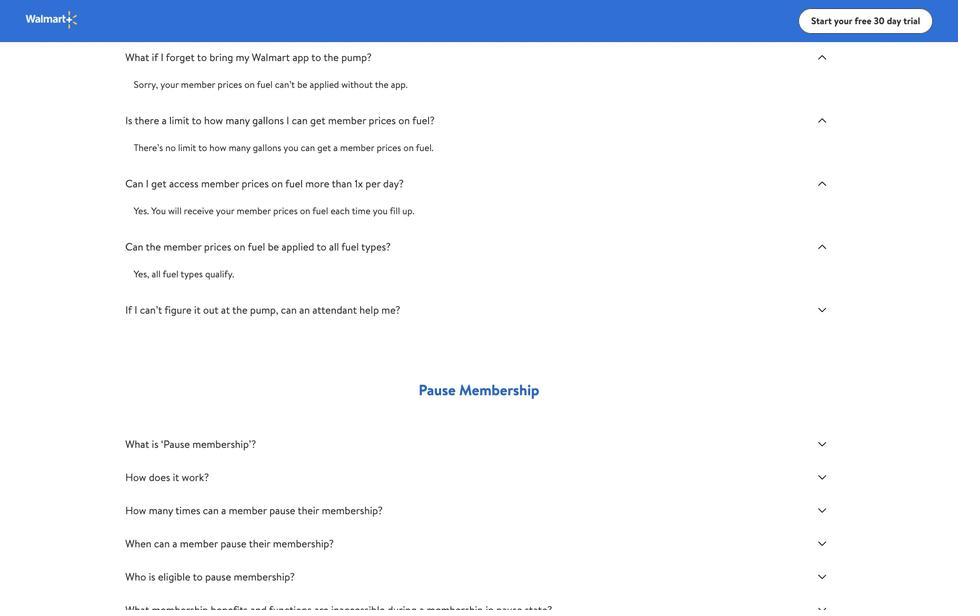 Task type: describe. For each thing, give the bounding box(es) containing it.
what for what is 'pause membership'?
[[125, 437, 149, 451]]

yes. you will receive your member prices on fuel each time you fill up.
[[134, 204, 415, 218]]

bring
[[210, 50, 233, 64]]

0 horizontal spatial you
[[284, 141, 299, 154]]

can i get access member prices on fuel more than 1x per day? image
[[816, 177, 829, 190]]

how many times can a member pause their membership?
[[125, 504, 383, 518]]

walmart
[[252, 50, 290, 64]]

if i can't figure it out at the pump, can an attendant help me?
[[125, 303, 401, 317]]

can up there's no limit to how many gallons you can get a member prices on fuel.
[[292, 113, 308, 127]]

member down forget
[[181, 78, 215, 91]]

does
[[149, 470, 170, 485]]

1 vertical spatial their
[[249, 537, 271, 551]]

day?
[[383, 176, 404, 191]]

membership
[[459, 380, 540, 400]]

what if i forget to bring my walmart app to the pump?
[[125, 50, 372, 64]]

who is eligible to pause membership?
[[125, 570, 295, 584]]

1 vertical spatial get
[[317, 141, 331, 154]]

0 vertical spatial many
[[226, 113, 250, 127]]

who
[[125, 570, 146, 584]]

the left app.
[[375, 78, 389, 91]]

1 vertical spatial membership?
[[273, 537, 334, 551]]

pause membership
[[419, 380, 540, 400]]

per
[[366, 176, 381, 191]]

my
[[236, 50, 249, 64]]

prices down bring
[[218, 78, 242, 91]]

1 vertical spatial all
[[152, 268, 161, 281]]

fuel left types?
[[342, 240, 359, 254]]

the up yes,
[[146, 240, 161, 254]]

1 vertical spatial how
[[210, 141, 227, 154]]

me?
[[382, 303, 401, 317]]

more
[[306, 176, 330, 191]]

sorry,
[[134, 78, 158, 91]]

a right there
[[162, 113, 167, 127]]

member down can i get access member prices on fuel more than 1x per day?
[[237, 204, 271, 218]]

w+ image
[[25, 10, 78, 29]]

the left pump? on the left
[[324, 50, 339, 64]]

eligible
[[158, 570, 190, 584]]

how does it work? image
[[816, 471, 829, 484]]

an
[[299, 303, 310, 317]]

types?
[[361, 240, 391, 254]]

prices down can i get access member prices on fuel more than 1x per day?
[[273, 204, 298, 218]]

1 vertical spatial applied
[[282, 240, 314, 254]]

1 vertical spatial can't
[[140, 303, 162, 317]]

at
[[221, 303, 230, 317]]

each
[[331, 204, 350, 218]]

a up eligible
[[173, 537, 177, 551]]

fuel?
[[413, 113, 435, 127]]

receive
[[184, 204, 214, 218]]

help
[[360, 303, 379, 317]]

member up 'receive'
[[201, 176, 239, 191]]

fuel down yes. you will receive your member prices on fuel each time you fill up.
[[248, 240, 265, 254]]

when
[[125, 537, 152, 551]]

when can a member pause their membership?
[[125, 537, 334, 551]]

what is 'pause membership'? image
[[816, 438, 829, 451]]

time
[[352, 204, 371, 218]]

what is 'pause membership'?
[[125, 437, 256, 451]]

on up qualify.
[[234, 240, 245, 254]]

yes, all fuel types qualify.
[[134, 268, 234, 281]]

start your free 30 day trial button
[[799, 8, 933, 34]]

fill
[[390, 204, 400, 218]]

1 vertical spatial you
[[373, 204, 388, 218]]

pump?
[[341, 50, 372, 64]]

is
[[125, 113, 132, 127]]

how many times can a member pause their membership? image
[[816, 505, 829, 517]]

member up yes, all fuel types qualify.
[[164, 240, 202, 254]]

if
[[152, 50, 158, 64]]

2 vertical spatial get
[[151, 176, 167, 191]]

times
[[175, 504, 200, 518]]

0 vertical spatial membership?
[[322, 504, 383, 518]]

up.
[[403, 204, 415, 218]]

pause for their
[[221, 537, 247, 551]]

pause
[[419, 380, 456, 400]]

0 vertical spatial how
[[204, 113, 223, 127]]

who is eligible to pause membership? image
[[816, 571, 829, 584]]

can i get access member prices on fuel more than 1x per day?
[[125, 176, 404, 191]]

is there a limit to how many gallons i can get member prices on fuel?
[[125, 113, 435, 127]]

on down what if i forget to bring my walmart app to the pump?
[[244, 78, 255, 91]]

1 horizontal spatial their
[[298, 504, 319, 518]]

how for how many times can a member pause their membership?
[[125, 504, 146, 518]]

if
[[125, 303, 132, 317]]

the right at
[[232, 303, 248, 317]]

1 vertical spatial limit
[[178, 141, 196, 154]]

pause for membership?
[[205, 570, 231, 584]]



Task type: locate. For each thing, give the bounding box(es) containing it.
on
[[244, 78, 255, 91], [399, 113, 410, 127], [404, 141, 414, 154], [272, 176, 283, 191], [300, 204, 311, 218], [234, 240, 245, 254]]

what left if
[[125, 50, 149, 64]]

1 vertical spatial gallons
[[253, 141, 281, 154]]

on left fuel?
[[399, 113, 410, 127]]

applied left without
[[310, 78, 339, 91]]

the
[[324, 50, 339, 64], [375, 78, 389, 91], [146, 240, 161, 254], [232, 303, 248, 317]]

their
[[298, 504, 319, 518], [249, 537, 271, 551]]

30
[[874, 14, 885, 27]]

limit
[[169, 113, 189, 127], [178, 141, 196, 154]]

access
[[169, 176, 199, 191]]

0 vertical spatial is
[[152, 437, 159, 451]]

0 vertical spatial can
[[125, 176, 143, 191]]

can up yes,
[[125, 240, 143, 254]]

how does it work?
[[125, 470, 209, 485]]

can right times
[[203, 504, 219, 518]]

0 vertical spatial what
[[125, 50, 149, 64]]

fuel left more
[[285, 176, 303, 191]]

without
[[342, 78, 373, 91]]

it right does
[[173, 470, 179, 485]]

your for start
[[835, 14, 853, 27]]

your right 'receive'
[[216, 204, 234, 218]]

can right when
[[154, 537, 170, 551]]

be down yes. you will receive your member prices on fuel each time you fill up.
[[268, 240, 279, 254]]

no
[[165, 141, 176, 154]]

what membership benefits and functions are inaccessible during a membership in pause state? image
[[816, 604, 829, 610]]

day
[[887, 14, 902, 27]]

all right yes,
[[152, 268, 161, 281]]

fuel.
[[416, 141, 434, 154]]

can left an
[[281, 303, 297, 317]]

there's no limit to how many gallons you can get a member prices on fuel.
[[134, 141, 434, 154]]

member down without
[[328, 113, 366, 127]]

0 vertical spatial their
[[298, 504, 319, 518]]

1x
[[355, 176, 363, 191]]

0 vertical spatial all
[[329, 240, 339, 254]]

can't down walmart
[[275, 78, 295, 91]]

0 horizontal spatial their
[[249, 537, 271, 551]]

fuel
[[257, 78, 273, 91], [285, 176, 303, 191], [313, 204, 328, 218], [248, 240, 265, 254], [342, 240, 359, 254], [163, 268, 179, 281]]

2 can from the top
[[125, 240, 143, 254]]

your left free
[[835, 14, 853, 27]]

figure
[[165, 303, 192, 317]]

0 horizontal spatial your
[[160, 78, 179, 91]]

get
[[310, 113, 326, 127], [317, 141, 331, 154], [151, 176, 167, 191]]

you
[[151, 204, 166, 218]]

member
[[181, 78, 215, 91], [328, 113, 366, 127], [340, 141, 375, 154], [201, 176, 239, 191], [237, 204, 271, 218], [164, 240, 202, 254], [229, 504, 267, 518], [180, 537, 218, 551]]

is for 'pause
[[152, 437, 159, 451]]

sorry, your member prices on fuel can't be applied without the app.
[[134, 78, 408, 91]]

can
[[292, 113, 308, 127], [301, 141, 315, 154], [281, 303, 297, 317], [203, 504, 219, 518], [154, 537, 170, 551]]

a
[[162, 113, 167, 127], [334, 141, 338, 154], [221, 504, 226, 518], [173, 537, 177, 551]]

work?
[[182, 470, 209, 485]]

gallons
[[252, 113, 284, 127], [253, 141, 281, 154]]

many up can i get access member prices on fuel more than 1x per day?
[[229, 141, 251, 154]]

1 can from the top
[[125, 176, 143, 191]]

what left ''pause'
[[125, 437, 149, 451]]

get up more
[[317, 141, 331, 154]]

'pause
[[161, 437, 190, 451]]

0 horizontal spatial be
[[268, 240, 279, 254]]

0 horizontal spatial all
[[152, 268, 161, 281]]

can't right if
[[140, 303, 162, 317]]

1 vertical spatial be
[[268, 240, 279, 254]]

can for can i get access member prices on fuel more than 1x per day?
[[125, 176, 143, 191]]

1 vertical spatial your
[[160, 78, 179, 91]]

1 vertical spatial what
[[125, 437, 149, 451]]

you
[[284, 141, 299, 154], [373, 204, 388, 218]]

attendant
[[313, 303, 357, 317]]

you down is there a limit to how many gallons i can get member prices on fuel?
[[284, 141, 299, 154]]

to
[[197, 50, 207, 64], [312, 50, 321, 64], [192, 113, 202, 127], [198, 141, 207, 154], [317, 240, 327, 254], [193, 570, 203, 584]]

0 vertical spatial limit
[[169, 113, 189, 127]]

it left out
[[194, 303, 201, 317]]

0 horizontal spatial can't
[[140, 303, 162, 317]]

1 vertical spatial many
[[229, 141, 251, 154]]

0 vertical spatial you
[[284, 141, 299, 154]]

member up 1x on the left top of the page
[[340, 141, 375, 154]]

many down "sorry, your member prices on fuel can't be applied without the app."
[[226, 113, 250, 127]]

on up yes. you will receive your member prices on fuel each time you fill up.
[[272, 176, 283, 191]]

yes,
[[134, 268, 149, 281]]

pump,
[[250, 303, 278, 317]]

get up there's no limit to how many gallons you can get a member prices on fuel.
[[310, 113, 326, 127]]

how left does
[[125, 470, 146, 485]]

1 vertical spatial is
[[149, 570, 155, 584]]

on left fuel.
[[404, 141, 414, 154]]

you left fill
[[373, 204, 388, 218]]

i
[[161, 50, 164, 64], [287, 113, 289, 127], [146, 176, 149, 191], [135, 303, 137, 317]]

it
[[194, 303, 201, 317], [173, 470, 179, 485]]

1 vertical spatial can
[[125, 240, 143, 254]]

all down 'each'
[[329, 240, 339, 254]]

0 vertical spatial be
[[297, 78, 308, 91]]

pause
[[269, 504, 296, 518], [221, 537, 247, 551], [205, 570, 231, 584]]

1 horizontal spatial it
[[194, 303, 201, 317]]

your inside button
[[835, 14, 853, 27]]

1 how from the top
[[125, 470, 146, 485]]

2 vertical spatial membership?
[[234, 570, 295, 584]]

0 vertical spatial gallons
[[252, 113, 284, 127]]

fuel left types
[[163, 268, 179, 281]]

a up than
[[334, 141, 338, 154]]

many left times
[[149, 504, 173, 518]]

if i can't figure it out at the pump, can an attendant help me? image
[[816, 304, 829, 317]]

your right sorry,
[[160, 78, 179, 91]]

trial
[[904, 14, 921, 27]]

prices
[[218, 78, 242, 91], [369, 113, 396, 127], [377, 141, 401, 154], [242, 176, 269, 191], [273, 204, 298, 218], [204, 240, 231, 254]]

prices left fuel.
[[377, 141, 401, 154]]

is for eligible
[[149, 570, 155, 584]]

than
[[332, 176, 352, 191]]

1 vertical spatial pause
[[221, 537, 247, 551]]

is left ''pause'
[[152, 437, 159, 451]]

1 horizontal spatial be
[[297, 78, 308, 91]]

membership'?
[[192, 437, 256, 451]]

0 vertical spatial how
[[125, 470, 146, 485]]

gallons up there's no limit to how many gallons you can get a member prices on fuel.
[[252, 113, 284, 127]]

how
[[125, 470, 146, 485], [125, 504, 146, 518]]

1 horizontal spatial all
[[329, 240, 339, 254]]

will
[[168, 204, 182, 218]]

there's
[[134, 141, 163, 154]]

when can a member pause their membership? image
[[816, 538, 829, 550]]

0 vertical spatial it
[[194, 303, 201, 317]]

app
[[293, 50, 309, 64]]

gallons down is there a limit to how many gallons i can get member prices on fuel?
[[253, 141, 281, 154]]

be down app
[[297, 78, 308, 91]]

0 horizontal spatial it
[[173, 470, 179, 485]]

there
[[135, 113, 159, 127]]

how
[[204, 113, 223, 127], [210, 141, 227, 154]]

your
[[835, 14, 853, 27], [160, 78, 179, 91], [216, 204, 234, 218]]

be
[[297, 78, 308, 91], [268, 240, 279, 254]]

what if i forget to bring my walmart app to the pump? image
[[816, 51, 829, 64]]

types
[[181, 268, 203, 281]]

prices up qualify.
[[204, 240, 231, 254]]

can
[[125, 176, 143, 191], [125, 240, 143, 254]]

2 horizontal spatial your
[[835, 14, 853, 27]]

member up who is eligible to pause membership?
[[180, 537, 218, 551]]

1 horizontal spatial you
[[373, 204, 388, 218]]

limit right no
[[178, 141, 196, 154]]

1 what from the top
[[125, 50, 149, 64]]

a up when can a member pause their membership?
[[221, 504, 226, 518]]

applied down yes. you will receive your member prices on fuel each time you fill up.
[[282, 240, 314, 254]]

1 horizontal spatial can't
[[275, 78, 295, 91]]

membership?
[[322, 504, 383, 518], [273, 537, 334, 551], [234, 570, 295, 584]]

2 vertical spatial many
[[149, 504, 173, 518]]

can up more
[[301, 141, 315, 154]]

can for can the member prices on fuel be applied to all fuel types?
[[125, 240, 143, 254]]

what for what if i forget to bring my walmart app to the pump?
[[125, 50, 149, 64]]

is
[[152, 437, 159, 451], [149, 570, 155, 584]]

0 vertical spatial applied
[[310, 78, 339, 91]]

yes.
[[134, 204, 149, 218]]

can the member prices on fuel be applied to all fuel types?
[[125, 240, 391, 254]]

app.
[[391, 78, 408, 91]]

applied
[[310, 78, 339, 91], [282, 240, 314, 254]]

0 vertical spatial pause
[[269, 504, 296, 518]]

many
[[226, 113, 250, 127], [229, 141, 251, 154], [149, 504, 173, 518]]

how for how does it work?
[[125, 470, 146, 485]]

qualify.
[[205, 268, 234, 281]]

on down more
[[300, 204, 311, 218]]

member up when can a member pause their membership?
[[229, 504, 267, 518]]

all
[[329, 240, 339, 254], [152, 268, 161, 281]]

free
[[855, 14, 872, 27]]

is right who
[[149, 570, 155, 584]]

start
[[812, 14, 832, 27]]

0 vertical spatial your
[[835, 14, 853, 27]]

0 vertical spatial get
[[310, 113, 326, 127]]

can up yes.
[[125, 176, 143, 191]]

prices down app.
[[369, 113, 396, 127]]

is there a limit to how many gallons i can get member prices on fuel? image
[[816, 114, 829, 127]]

2 vertical spatial pause
[[205, 570, 231, 584]]

can the member prices on fuel be applied to all fuel types? image
[[816, 241, 829, 253]]

limit up no
[[169, 113, 189, 127]]

how up when
[[125, 504, 146, 518]]

prices up yes. you will receive your member prices on fuel each time you fill up.
[[242, 176, 269, 191]]

can't
[[275, 78, 295, 91], [140, 303, 162, 317]]

2 vertical spatial your
[[216, 204, 234, 218]]

out
[[203, 303, 219, 317]]

fuel left 'each'
[[313, 204, 328, 218]]

forget
[[166, 50, 195, 64]]

your for sorry,
[[160, 78, 179, 91]]

1 vertical spatial it
[[173, 470, 179, 485]]

what
[[125, 50, 149, 64], [125, 437, 149, 451]]

start your free 30 day trial
[[812, 14, 921, 27]]

fuel down walmart
[[257, 78, 273, 91]]

1 horizontal spatial your
[[216, 204, 234, 218]]

0 vertical spatial can't
[[275, 78, 295, 91]]

2 what from the top
[[125, 437, 149, 451]]

get left access
[[151, 176, 167, 191]]

2 how from the top
[[125, 504, 146, 518]]

1 vertical spatial how
[[125, 504, 146, 518]]



Task type: vqa. For each thing, say whether or not it's contained in the screenshot.
the How related to How many times can a member pause their membership?
yes



